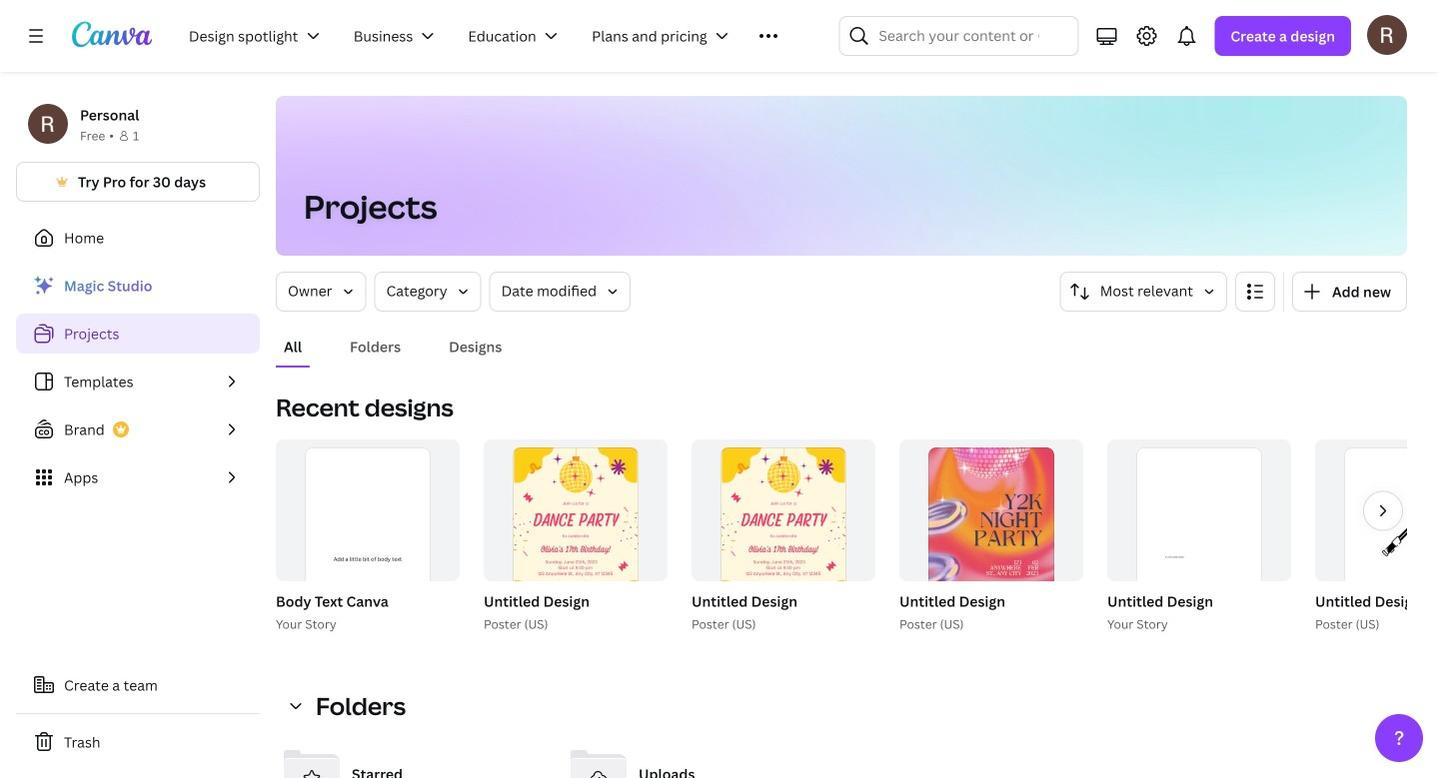 Task type: vqa. For each thing, say whether or not it's contained in the screenshot.
2nd group from the right
yes



Task type: locate. For each thing, give the bounding box(es) containing it.
2 group from the left
[[276, 440, 460, 671]]

list
[[16, 266, 260, 498]]

None search field
[[839, 16, 1079, 56]]

Search search field
[[879, 17, 1039, 55]]

ritika waknis image
[[1367, 15, 1407, 55]]

5 group from the left
[[688, 440, 875, 635]]

Date modified button
[[489, 272, 631, 312]]

4 group from the left
[[484, 440, 668, 616]]

9 group from the left
[[1103, 440, 1291, 671]]

group
[[272, 440, 460, 671], [276, 440, 460, 671], [480, 440, 668, 635], [484, 440, 668, 616], [688, 440, 875, 635], [692, 440, 875, 616], [895, 440, 1083, 635], [899, 440, 1083, 616], [1103, 440, 1291, 671], [1311, 440, 1439, 635]]

Owner button
[[276, 272, 366, 312]]

top level navigation element
[[176, 16, 791, 56], [176, 16, 791, 56]]



Task type: describe. For each thing, give the bounding box(es) containing it.
8 group from the left
[[899, 440, 1083, 616]]

3 group from the left
[[480, 440, 668, 635]]

7 group from the left
[[895, 440, 1083, 635]]

6 group from the left
[[692, 440, 875, 616]]

10 group from the left
[[1311, 440, 1439, 635]]

Category button
[[374, 272, 481, 312]]

1 group from the left
[[272, 440, 460, 671]]



